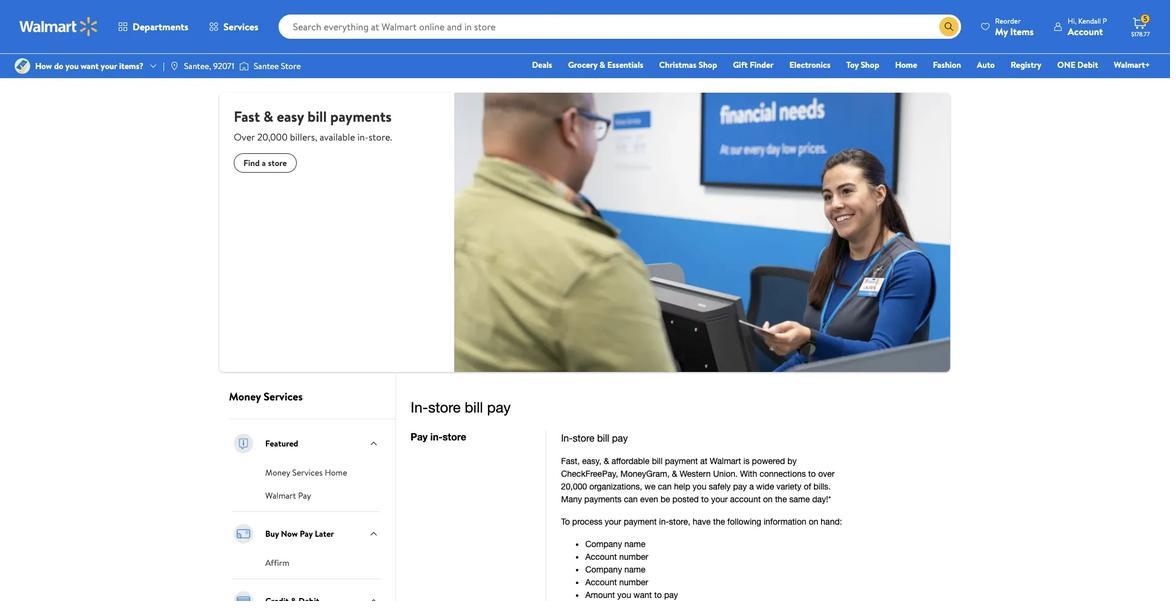 Task type: describe. For each thing, give the bounding box(es) containing it.
featured
[[265, 437, 298, 449]]

toy
[[847, 59, 859, 71]]

grocery & essentials link
[[563, 58, 649, 71]]

electronics link
[[784, 58, 836, 71]]

grocery & essentials
[[568, 59, 644, 71]]

services for money services home
[[292, 466, 323, 478]]

 image for santee store
[[239, 60, 249, 72]]

featured image
[[231, 431, 256, 455]]

in-
[[358, 130, 369, 144]]

debit
[[1078, 59, 1099, 71]]

gift finder link
[[728, 58, 780, 71]]

|
[[163, 60, 165, 72]]

walmart pay
[[265, 489, 311, 501]]

$178.77
[[1132, 30, 1150, 38]]

finder
[[750, 59, 774, 71]]

how
[[35, 60, 52, 72]]

registry
[[1011, 59, 1042, 71]]

fast & easy bill payments over 20,000 billers, available in-store.
[[234, 106, 392, 144]]

bill
[[308, 106, 327, 127]]

 image for santee, 92071
[[170, 61, 179, 71]]

1 vertical spatial home
[[325, 466, 347, 478]]

services button
[[199, 12, 269, 41]]

one debit
[[1058, 59, 1099, 71]]

money services home
[[265, 466, 347, 478]]

want
[[81, 60, 99, 72]]

store
[[268, 157, 287, 169]]

92071
[[213, 60, 234, 72]]

auto
[[977, 59, 995, 71]]

affirm
[[265, 557, 289, 569]]

gift finder
[[733, 59, 774, 71]]

santee
[[254, 60, 279, 72]]

& for fast
[[264, 106, 273, 127]]

p
[[1103, 15, 1108, 26]]

santee,
[[184, 60, 211, 72]]

kendall
[[1079, 15, 1102, 26]]

how do you want your items?
[[35, 60, 144, 72]]

Search search field
[[279, 15, 962, 39]]

grocery
[[568, 59, 598, 71]]

one debit link
[[1052, 58, 1104, 71]]

essentials
[[608, 59, 644, 71]]

money for money services home
[[265, 466, 290, 478]]

find a store
[[244, 157, 287, 169]]

& for grocery
[[600, 59, 606, 71]]

gift
[[733, 59, 748, 71]]

affirm link
[[265, 555, 289, 569]]

hi, kendall p account
[[1068, 15, 1108, 38]]

a
[[262, 157, 266, 169]]

services inside services dropdown button
[[224, 20, 259, 33]]

5 $178.77
[[1132, 13, 1150, 38]]

walmart+ link
[[1109, 58, 1156, 71]]

credit & debit image
[[231, 589, 256, 601]]

1 vertical spatial pay
[[300, 528, 313, 540]]

hi,
[[1068, 15, 1077, 26]]

items
[[1011, 25, 1034, 38]]

deals link
[[527, 58, 558, 71]]

do
[[54, 60, 63, 72]]

you
[[65, 60, 79, 72]]

 image for how do you want your items?
[[15, 58, 30, 74]]

santee store
[[254, 60, 301, 72]]

christmas
[[659, 59, 697, 71]]

find
[[244, 157, 260, 169]]



Task type: vqa. For each thing, say whether or not it's contained in the screenshot.
How Do You Want Your Items?
yes



Task type: locate. For each thing, give the bounding box(es) containing it.
services inside money services home link
[[292, 466, 323, 478]]

money up featured icon
[[229, 389, 261, 404]]

pay
[[298, 489, 311, 501], [300, 528, 313, 540]]

 image right 92071
[[239, 60, 249, 72]]

walmart
[[265, 489, 296, 501]]

home link
[[890, 58, 923, 71]]

money services home link
[[265, 465, 347, 478]]

1 vertical spatial services
[[264, 389, 303, 404]]

0 horizontal spatial &
[[264, 106, 273, 127]]

reorder
[[996, 15, 1021, 26]]

buy now pay later image
[[231, 521, 256, 546]]

departments button
[[108, 12, 199, 41]]

money for money services
[[229, 389, 261, 404]]

0 vertical spatial pay
[[298, 489, 311, 501]]

services up 92071
[[224, 20, 259, 33]]

departments
[[133, 20, 188, 33]]

your
[[101, 60, 117, 72]]

christmas shop
[[659, 59, 718, 71]]

walmart+
[[1115, 59, 1151, 71]]

billers,
[[290, 130, 317, 144]]

shop
[[699, 59, 718, 71], [861, 59, 880, 71]]

fashion link
[[928, 58, 967, 71]]

fast
[[234, 106, 260, 127]]

store
[[281, 60, 301, 72]]

2 horizontal spatial  image
[[239, 60, 249, 72]]

1 horizontal spatial money
[[265, 466, 290, 478]]

money
[[229, 389, 261, 404], [265, 466, 290, 478]]

toy shop
[[847, 59, 880, 71]]

&
[[600, 59, 606, 71], [264, 106, 273, 127]]

0 horizontal spatial home
[[325, 466, 347, 478]]

payments
[[330, 106, 392, 127]]

20,000
[[257, 130, 288, 144]]

later
[[315, 528, 334, 540]]

one
[[1058, 59, 1076, 71]]

0 vertical spatial services
[[224, 20, 259, 33]]

shop right christmas
[[699, 59, 718, 71]]

0 horizontal spatial  image
[[15, 58, 30, 74]]

& right 'grocery'
[[600, 59, 606, 71]]

0 vertical spatial money
[[229, 389, 261, 404]]

walmart pay link
[[265, 488, 311, 501]]

toy shop link
[[841, 58, 885, 71]]

shop for christmas shop
[[699, 59, 718, 71]]

1 horizontal spatial shop
[[861, 59, 880, 71]]

& up 20,000
[[264, 106, 273, 127]]

1 vertical spatial &
[[264, 106, 273, 127]]

Walmart Site-Wide search field
[[279, 15, 962, 39]]

walmart image
[[19, 17, 98, 36]]

0 horizontal spatial money
[[229, 389, 261, 404]]

pay down money services home on the left bottom
[[298, 489, 311, 501]]

 image right | on the top left
[[170, 61, 179, 71]]

buy
[[265, 528, 279, 540]]

5
[[1144, 13, 1148, 24]]

over
[[234, 130, 255, 144]]

my
[[996, 25, 1008, 38]]

money services
[[229, 389, 303, 404]]

0 horizontal spatial shop
[[699, 59, 718, 71]]

santee, 92071
[[184, 60, 234, 72]]

reorder my items
[[996, 15, 1034, 38]]

0 vertical spatial home
[[895, 59, 918, 71]]

auto link
[[972, 58, 1001, 71]]

1 horizontal spatial  image
[[170, 61, 179, 71]]

1 vertical spatial money
[[265, 466, 290, 478]]

2 shop from the left
[[861, 59, 880, 71]]

& inside fast & easy bill payments over 20,000 billers, available in-store.
[[264, 106, 273, 127]]

1 horizontal spatial home
[[895, 59, 918, 71]]

shop right toy
[[861, 59, 880, 71]]

2 vertical spatial services
[[292, 466, 323, 478]]

services for money services
[[264, 389, 303, 404]]

shop for toy shop
[[861, 59, 880, 71]]

 image
[[15, 58, 30, 74], [239, 60, 249, 72], [170, 61, 179, 71]]

 image left how
[[15, 58, 30, 74]]

available
[[320, 130, 355, 144]]

1 shop from the left
[[699, 59, 718, 71]]

items?
[[119, 60, 144, 72]]

services up featured
[[264, 389, 303, 404]]

pay right now at left bottom
[[300, 528, 313, 540]]

deals
[[532, 59, 553, 71]]

search icon image
[[945, 22, 954, 32]]

clear search field text image
[[925, 22, 935, 31]]

services
[[224, 20, 259, 33], [264, 389, 303, 404], [292, 466, 323, 478]]

easy
[[277, 106, 304, 127]]

find a store link
[[234, 153, 297, 173]]

fashion
[[933, 59, 962, 71]]

now
[[281, 528, 298, 540]]

home
[[895, 59, 918, 71], [325, 466, 347, 478]]

store.
[[369, 130, 392, 144]]

1 horizontal spatial &
[[600, 59, 606, 71]]

money up the walmart
[[265, 466, 290, 478]]

account
[[1068, 25, 1104, 38]]

0 vertical spatial &
[[600, 59, 606, 71]]

services up walmart pay link
[[292, 466, 323, 478]]

buy now pay later
[[265, 528, 334, 540]]

christmas shop link
[[654, 58, 723, 71]]

electronics
[[790, 59, 831, 71]]

registry link
[[1006, 58, 1047, 71]]



